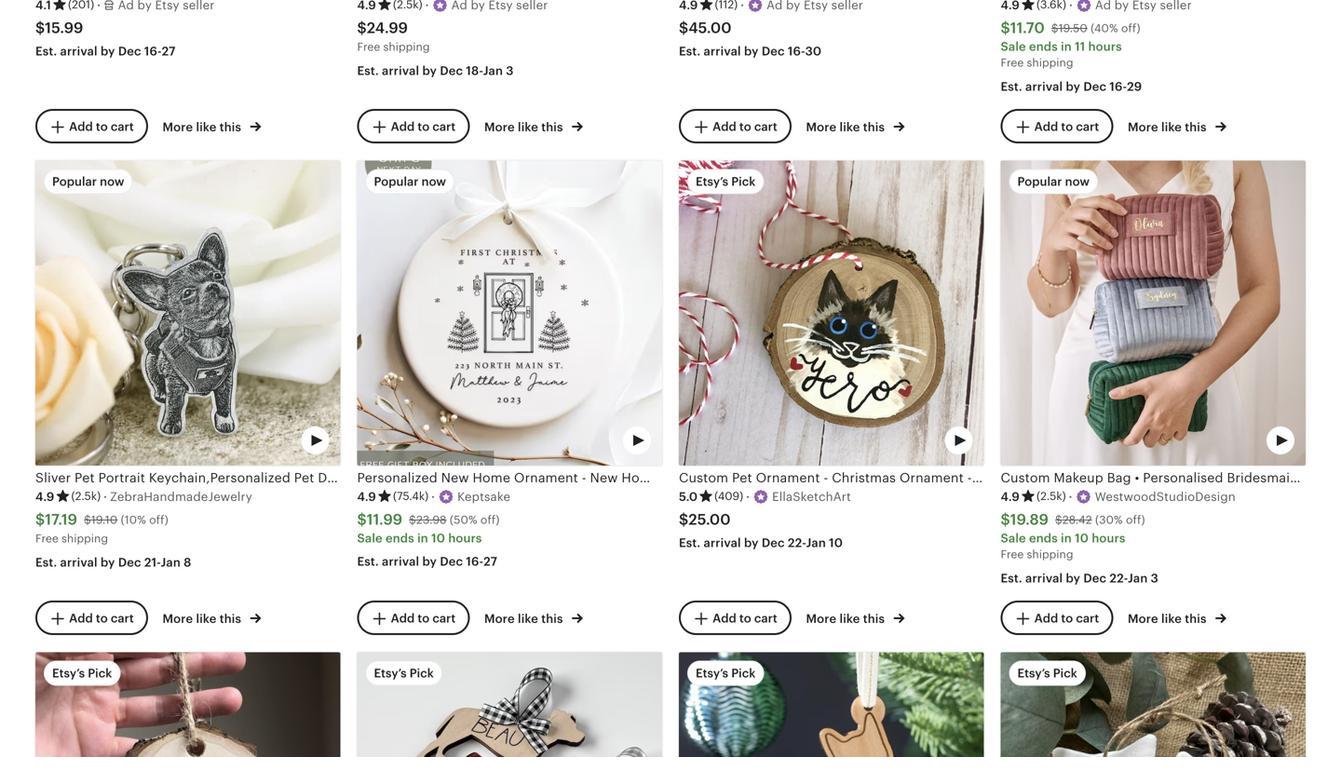 Task type: describe. For each thing, give the bounding box(es) containing it.
add to cart button down est. arrival by dec 18-jan 3
[[357, 109, 470, 144]]

by inside $ 25.00 est. arrival by dec 22-jan 10
[[744, 536, 759, 550]]

11
[[1075, 40, 1086, 54]]

like for add to cart 'button' below $ 45.00 est. arrival by dec 16-30's more like this link
[[840, 120, 860, 134]]

this for add to cart 'button' below est. arrival by dec 21-jan 8 on the bottom of page
[[220, 612, 241, 626]]

(10%
[[121, 514, 146, 527]]

hand painted pet ornament, pet wood slice ornament, custom pet ornament, christmas pet gift, dog mom gift image
[[35, 652, 341, 757]]

16- inside $ 15.99 est. arrival by dec 16-27
[[144, 44, 162, 58]]

cart for add to cart 'button' below $ 45.00 est. arrival by dec 16-30
[[754, 120, 778, 134]]

like for more like this link associated with add to cart 'button' underneath $ 25.00 est. arrival by dec 22-jan 10
[[840, 612, 860, 626]]

2 - from the left
[[968, 470, 972, 485]]

27 inside $ 15.99 est. arrival by dec 16-27
[[162, 44, 176, 58]]

to for add to cart 'button' below $ 45.00 est. arrival by dec 16-30
[[740, 120, 752, 134]]

18-
[[466, 64, 483, 78]]

22- inside $ 25.00 est. arrival by dec 22-jan 10
[[788, 536, 806, 550]]

shipping inside $ 17.19 $ 19.10 (10% off) free shipping
[[62, 532, 108, 545]]

2 etsy's pick link from the left
[[357, 652, 662, 757]]

jan inside $ 25.00 est. arrival by dec 22-jan 10
[[806, 536, 826, 550]]

$ 17.19 $ 19.10 (10% off) free shipping
[[35, 511, 168, 545]]

5.0
[[679, 490, 698, 504]]

30
[[805, 44, 822, 58]]

· for 11.99
[[432, 490, 435, 504]]

now for 19.89
[[1065, 175, 1090, 189]]

more for add to cart 'button' underneath est. arrival by dec 16-29 more like this link
[[1128, 120, 1159, 134]]

like for more like this link related to add to cart 'button' below est. arrival by dec 18-jan 3
[[518, 120, 538, 134]]

est. down 19.89
[[1001, 572, 1023, 585]]

arrival down $ 17.19 $ 19.10 (10% off) free shipping
[[60, 556, 98, 570]]

this for add to cart 'button' below est. arrival by dec 18-jan 3
[[542, 120, 563, 134]]

10 inside $ 25.00 est. arrival by dec 22-jan 10
[[829, 536, 843, 550]]

est. down '11.70'
[[1001, 80, 1023, 94]]

2 pet from the left
[[1183, 470, 1204, 485]]

cart for add to cart 'button' under $ 11.99 $ 23.98 (50% off) sale ends in 10 hours est. arrival by dec 16-27
[[433, 612, 456, 626]]

(30%
[[1096, 514, 1123, 527]]

est. arrival by dec 22-jan 3
[[1001, 572, 1159, 585]]

1 - from the left
[[824, 470, 829, 485]]

1 pet from the left
[[732, 470, 753, 485]]

add to cart for add to cart 'button' under $ 11.99 $ 23.98 (50% off) sale ends in 10 hours est. arrival by dec 16-27
[[391, 612, 456, 626]]

personalized new home ornament - new home christmas ornament - wreath new house ornament image
[[357, 161, 662, 466]]

arrival down $ 24.99 free shipping
[[382, 64, 419, 78]]

etsy's pick for custom dog cat pet silhouette ornaments image
[[374, 666, 434, 680]]

in for 19.89
[[1061, 532, 1072, 546]]

$ 45.00 est. arrival by dec 16-30
[[679, 20, 822, 58]]

ends for 19.89
[[1029, 532, 1058, 546]]

custom pet ornament -  christmas ornament - cat ornament - dog ornament - pet memorial image
[[679, 161, 984, 466]]

24.99
[[367, 20, 408, 36]]

this for add to cart 'button' below $ 45.00 est. arrival by dec 16-30
[[863, 120, 885, 134]]

28.42
[[1063, 514, 1092, 527]]

free inside $ 11.70 $ 19.50 (40% off) sale ends in 11 hours free shipping
[[1001, 56, 1024, 69]]

product video element for personalised cat christmas ornament | personalised hanging tree decoration | cat clay keepsake | cat clay tag | cat name ornament image
[[1001, 652, 1306, 757]]

popular now for 17.19
[[52, 175, 124, 189]]

29
[[1127, 80, 1142, 94]]

like for more like this link related to add to cart 'button' under $ 11.99 $ 23.98 (50% off) sale ends in 10 hours est. arrival by dec 16-27
[[518, 612, 538, 626]]

1 ornament from the left
[[756, 470, 820, 485]]

more like this for add to cart 'button' underneath est. arrival by dec 16-29 more like this link
[[1128, 120, 1210, 134]]

$ 15.99 est. arrival by dec 16-27
[[35, 20, 176, 58]]

cart for add to cart 'button' underneath est. arrival by dec 16-29
[[1076, 120, 1100, 134]]

est. arrival by dec 21-jan 8
[[35, 556, 191, 570]]

est. arrival by dec 18-jan 3
[[357, 64, 514, 78]]

to for add to cart 'button' underneath $ 25.00 est. arrival by dec 22-jan 10
[[740, 612, 752, 626]]

add to cart button down $ 15.99 est. arrival by dec 16-27 on the top of page
[[35, 109, 148, 144]]

product video element for cat memorial ornament [personalized  pet memorial, pet loss gift, kitten sympathy gift, in loving memory, wood christmas ornament] "image" at the bottom right
[[679, 652, 984, 757]]

est. inside $ 11.99 $ 23.98 (50% off) sale ends in 10 hours est. arrival by dec 16-27
[[357, 555, 379, 569]]

more like this for more like this link related to add to cart 'button' under $ 11.99 $ 23.98 (50% off) sale ends in 10 hours est. arrival by dec 16-27
[[484, 612, 566, 626]]

in for 11.99
[[417, 532, 428, 546]]

dog
[[1078, 470, 1104, 485]]

4.9 for 19.89
[[1001, 490, 1020, 504]]

· for 17.19
[[104, 490, 107, 504]]

popular for 19.89
[[1018, 175, 1063, 189]]

this for add to cart 'button' under est. arrival by dec 22-jan 3
[[1185, 612, 1207, 626]]

to for add to cart 'button' below est. arrival by dec 18-jan 3
[[418, 120, 430, 134]]

jan for est. arrival by dec 22-jan 3
[[1128, 572, 1148, 585]]

popular now for 11.99
[[374, 175, 446, 189]]

hours for 19.89
[[1092, 532, 1126, 546]]

this for add to cart 'button' underneath $ 25.00 est. arrival by dec 22-jan 10
[[863, 612, 885, 626]]

in for 11.70
[[1061, 40, 1072, 54]]

arrival inside $ 45.00 est. arrival by dec 16-30
[[704, 44, 741, 58]]

est. down $ 24.99 free shipping
[[357, 64, 379, 78]]

more like this link for add to cart 'button' under est. arrival by dec 22-jan 3
[[1128, 609, 1227, 628]]

cat
[[976, 470, 998, 485]]

16- inside $ 11.99 $ 23.98 (50% off) sale ends in 10 hours est. arrival by dec 16-27
[[466, 555, 484, 569]]

popular for 11.99
[[374, 175, 419, 189]]

pick for cat memorial ornament [personalized  pet memorial, pet loss gift, kitten sympathy gift, in loving memory, wood christmas ornament] "image" at the bottom right
[[732, 666, 756, 680]]

off) for 11.99
[[481, 514, 500, 527]]

shipping inside $ 11.70 $ 19.50 (40% off) sale ends in 11 hours free shipping
[[1027, 56, 1074, 69]]

jan for est. arrival by dec 21-jan 8
[[161, 556, 181, 570]]

sliver pet portrait keychain,personalized pet dog memorial keyring,engraved photo keychain,custom lover gift,pet memorial gift,dog keychain image
[[35, 161, 341, 466]]

product video element for personalized new home ornament - new home christmas ornament - wreath new house ornament image
[[357, 161, 662, 466]]

$ 11.99 $ 23.98 (50% off) sale ends in 10 hours est. arrival by dec 16-27
[[357, 511, 500, 569]]

8
[[184, 556, 191, 570]]

dec inside $ 45.00 est. arrival by dec 16-30
[[762, 44, 785, 58]]

(75.4k)
[[393, 490, 429, 503]]

more like this link for add to cart 'button' under $ 11.99 $ 23.98 (50% off) sale ends in 10 hours est. arrival by dec 16-27
[[484, 609, 583, 628]]

arrival down $ 19.89 $ 28.42 (30% off) sale ends in 10 hours free shipping
[[1026, 572, 1063, 585]]

est. arrival by dec 16-29
[[1001, 80, 1142, 94]]

more like this for more like this link associated with add to cart 'button' underneath $ 25.00 est. arrival by dec 22-jan 10
[[806, 612, 888, 626]]

add to cart button down $ 25.00 est. arrival by dec 22-jan 10
[[679, 601, 792, 636]]

add to cart for add to cart 'button' underneath $ 15.99 est. arrival by dec 16-27 on the top of page
[[69, 120, 134, 134]]

more for more like this link related to add to cart 'button' under $ 11.99 $ 23.98 (50% off) sale ends in 10 hours est. arrival by dec 16-27
[[484, 612, 515, 626]]

$ 11.70 $ 19.50 (40% off) sale ends in 11 hours free shipping
[[1001, 20, 1141, 69]]

like for add to cart 'button' underneath est. arrival by dec 16-29 more like this link
[[1162, 120, 1182, 134]]

to for add to cart 'button' under $ 11.99 $ 23.98 (50% off) sale ends in 10 hours est. arrival by dec 16-27
[[418, 612, 430, 626]]

dec inside $ 11.99 $ 23.98 (50% off) sale ends in 10 hours est. arrival by dec 16-27
[[440, 555, 463, 569]]

$ inside $ 15.99 est. arrival by dec 16-27
[[35, 20, 45, 36]]

shipping inside $ 19.89 $ 28.42 (30% off) sale ends in 10 hours free shipping
[[1027, 548, 1074, 561]]

add to cart button down $ 45.00 est. arrival by dec 16-30
[[679, 109, 792, 144]]

free inside $ 19.89 $ 28.42 (30% off) sale ends in 10 hours free shipping
[[1001, 548, 1024, 561]]

pick for personalised cat christmas ornament | personalised hanging tree decoration | cat clay keepsake | cat clay tag | cat name ornament image
[[1053, 666, 1078, 680]]

11.99
[[367, 511, 403, 528]]

jan for est. arrival by dec 18-jan 3
[[483, 64, 503, 78]]

dec inside $ 15.99 est. arrival by dec 16-27
[[118, 44, 141, 58]]

4.9 for 17.19
[[35, 490, 54, 504]]

etsy's for personalised cat christmas ornament | personalised hanging tree decoration | cat clay keepsake | cat clay tag | cat name ornament image
[[1018, 666, 1050, 680]]

(50%
[[450, 514, 478, 527]]

memorial
[[1207, 470, 1266, 485]]

10 for 19.89
[[1075, 532, 1089, 546]]

(40%
[[1091, 22, 1119, 35]]

$ inside $ 24.99 free shipping
[[357, 20, 367, 36]]

christmas
[[832, 470, 896, 485]]

by inside $ 45.00 est. arrival by dec 16-30
[[744, 44, 759, 58]]

arrival inside $ 15.99 est. arrival by dec 16-27
[[60, 44, 98, 58]]

product video element for the custom pet ornament -  christmas ornament - cat ornament - dog ornament - pet memorial image in the right of the page
[[679, 161, 984, 466]]

add to cart for add to cart 'button' under est. arrival by dec 22-jan 3
[[1035, 612, 1100, 626]]

etsy's for cat memorial ornament [personalized  pet memorial, pet loss gift, kitten sympathy gift, in loving memory, wood christmas ornament] "image" at the bottom right
[[696, 666, 729, 680]]

15.99
[[45, 20, 83, 36]]

product video element for custom makeup bag • personalised bridesmaid gifts • wedding gift • travel toiletry bag • cosmetic bag • birthday gift • wedding favors image
[[1001, 161, 1306, 466]]



Task type: locate. For each thing, give the bounding box(es) containing it.
4 - from the left
[[1175, 470, 1180, 485]]

· for 19.89
[[1069, 490, 1073, 504]]

1 horizontal spatial 10
[[829, 536, 843, 550]]

hours down (50%
[[448, 532, 482, 546]]

add to cart button
[[35, 109, 148, 144], [357, 109, 470, 144], [679, 109, 792, 144], [1001, 109, 1114, 144], [35, 601, 148, 636], [357, 601, 470, 636], [679, 601, 792, 636], [1001, 601, 1114, 636]]

10 inside $ 19.89 $ 28.42 (30% off) sale ends in 10 hours free shipping
[[1075, 532, 1089, 546]]

etsy's pick for cat memorial ornament [personalized  pet memorial, pet loss gift, kitten sympathy gift, in loving memory, wood christmas ornament] "image" at the bottom right
[[696, 666, 756, 680]]

off) right (30% at the bottom
[[1126, 514, 1146, 527]]

sale down 19.89
[[1001, 532, 1026, 546]]

in inside $ 11.70 $ 19.50 (40% off) sale ends in 11 hours free shipping
[[1061, 40, 1072, 54]]

etsy's
[[696, 175, 729, 189], [52, 666, 85, 680], [374, 666, 407, 680], [696, 666, 729, 680], [1018, 666, 1050, 680]]

1 · from the left
[[104, 490, 107, 504]]

est. down 15.99
[[35, 44, 57, 58]]

now
[[100, 175, 124, 189], [422, 175, 446, 189], [1065, 175, 1090, 189]]

free
[[357, 41, 380, 53], [1001, 56, 1024, 69], [35, 532, 59, 545], [1001, 548, 1024, 561]]

shipping
[[383, 41, 430, 53], [1027, 56, 1074, 69], [62, 532, 108, 545], [1027, 548, 1074, 561]]

to for add to cart 'button' below est. arrival by dec 21-jan 8 on the bottom of page
[[96, 612, 108, 626]]

add to cart for add to cart 'button' underneath $ 25.00 est. arrival by dec 22-jan 10
[[713, 612, 778, 626]]

shipping down 19.10
[[62, 532, 108, 545]]

free down the 24.99 at the left top of the page
[[357, 41, 380, 53]]

more like this for add to cart 'button' underneath $ 15.99 est. arrival by dec 16-27 on the top of page more like this link
[[163, 120, 244, 134]]

cart for add to cart 'button' below est. arrival by dec 18-jan 3
[[433, 120, 456, 134]]

this
[[220, 120, 241, 134], [542, 120, 563, 134], [863, 120, 885, 134], [1185, 120, 1207, 134], [220, 612, 241, 626], [542, 612, 563, 626], [863, 612, 885, 626], [1185, 612, 1207, 626]]

2 horizontal spatial popular now
[[1018, 175, 1090, 189]]

pet up the (409)
[[732, 470, 753, 485]]

2 popular now from the left
[[374, 175, 446, 189]]

more for add to cart 'button' below $ 45.00 est. arrival by dec 16-30's more like this link
[[806, 120, 837, 134]]

3
[[506, 64, 514, 78], [1151, 572, 1159, 585]]

$ 25.00 est. arrival by dec 22-jan 10
[[679, 511, 843, 550]]

to
[[96, 120, 108, 134], [418, 120, 430, 134], [740, 120, 752, 134], [1061, 120, 1073, 134], [96, 612, 108, 626], [418, 612, 430, 626], [740, 612, 752, 626], [1061, 612, 1073, 626]]

cart down est. arrival by dec 22-jan 3
[[1076, 612, 1100, 626]]

4.9 up 19.89
[[1001, 490, 1020, 504]]

10
[[431, 532, 445, 546], [1075, 532, 1089, 546], [829, 536, 843, 550]]

3 popular from the left
[[1018, 175, 1063, 189]]

3 - from the left
[[1069, 470, 1074, 485]]

cart down est. arrival by dec 21-jan 8 on the bottom of page
[[111, 612, 134, 626]]

4.9 up 17.19
[[35, 490, 54, 504]]

add to cart for add to cart 'button' below est. arrival by dec 18-jan 3
[[391, 120, 456, 134]]

free down 19.89
[[1001, 548, 1024, 561]]

0 horizontal spatial 22-
[[788, 536, 806, 550]]

0 vertical spatial 27
[[162, 44, 176, 58]]

to down est. arrival by dec 18-jan 3
[[418, 120, 430, 134]]

pick for custom dog cat pet silhouette ornaments image
[[410, 666, 434, 680]]

free down '11.70'
[[1001, 56, 1024, 69]]

hours inside $ 19.89 $ 28.42 (30% off) sale ends in 10 hours free shipping
[[1092, 532, 1126, 546]]

- left memorial at right
[[1175, 470, 1180, 485]]

off) right (50%
[[481, 514, 500, 527]]

in down 28.42
[[1061, 532, 1072, 546]]

more for more like this link associated with add to cart 'button' underneath $ 25.00 est. arrival by dec 22-jan 10
[[806, 612, 837, 626]]

cart down $ 11.99 $ 23.98 (50% off) sale ends in 10 hours est. arrival by dec 16-27
[[433, 612, 456, 626]]

sale inside $ 19.89 $ 28.42 (30% off) sale ends in 10 hours free shipping
[[1001, 532, 1026, 546]]

est.
[[35, 44, 57, 58], [679, 44, 701, 58], [357, 64, 379, 78], [1001, 80, 1023, 94], [679, 536, 701, 550], [357, 555, 379, 569], [35, 556, 57, 570], [1001, 572, 1023, 585]]

16-
[[144, 44, 162, 58], [788, 44, 805, 58], [1110, 80, 1127, 94], [466, 555, 484, 569]]

off) for 11.70
[[1122, 22, 1141, 35]]

more like this for add to cart 'button' under est. arrival by dec 22-jan 3's more like this link
[[1128, 612, 1210, 626]]

this for add to cart 'button' underneath est. arrival by dec 16-29
[[1185, 120, 1207, 134]]

add to cart button down est. arrival by dec 16-29
[[1001, 109, 1114, 144]]

to down est. arrival by dec 21-jan 8 on the bottom of page
[[96, 612, 108, 626]]

shipping up est. arrival by dec 22-jan 3
[[1027, 548, 1074, 561]]

more for add to cart 'button' underneath $ 15.99 est. arrival by dec 16-27 on the top of page more like this link
[[163, 120, 193, 134]]

more like this for add to cart 'button' below $ 45.00 est. arrival by dec 16-30's more like this link
[[806, 120, 888, 134]]

add to cart for add to cart 'button' underneath est. arrival by dec 16-29
[[1035, 120, 1100, 134]]

custom
[[679, 470, 729, 485]]

ends inside $ 11.99 $ 23.98 (50% off) sale ends in 10 hours est. arrival by dec 16-27
[[386, 532, 414, 546]]

1 etsy's pick link from the left
[[35, 652, 341, 757]]

ends for 11.99
[[386, 532, 414, 546]]

- left cat
[[968, 470, 972, 485]]

2 horizontal spatial popular
[[1018, 175, 1063, 189]]

off) for 17.19
[[149, 514, 168, 527]]

cart for add to cart 'button' underneath $ 15.99 est. arrival by dec 16-27 on the top of page
[[111, 120, 134, 134]]

hours down (40%
[[1089, 40, 1122, 54]]

10 inside $ 11.99 $ 23.98 (50% off) sale ends in 10 hours est. arrival by dec 16-27
[[431, 532, 445, 546]]

shipping inside $ 24.99 free shipping
[[383, 41, 430, 53]]

to down est. arrival by dec 16-29
[[1061, 120, 1073, 134]]

0 horizontal spatial now
[[100, 175, 124, 189]]

add to cart down $ 25.00 est. arrival by dec 22-jan 10
[[713, 612, 778, 626]]

personalised cat christmas ornament | personalised hanging tree decoration | cat clay keepsake | cat clay tag | cat name ornament image
[[1001, 652, 1306, 757]]

21-
[[144, 556, 161, 570]]

cart down $ 15.99 est. arrival by dec 16-27 on the top of page
[[111, 120, 134, 134]]

arrival down 15.99
[[60, 44, 98, 58]]

0 horizontal spatial 27
[[162, 44, 176, 58]]

1 horizontal spatial 27
[[484, 555, 497, 569]]

25.00
[[689, 511, 731, 528]]

0 horizontal spatial popular now
[[52, 175, 124, 189]]

ends inside $ 19.89 $ 28.42 (30% off) sale ends in 10 hours free shipping
[[1029, 532, 1058, 546]]

4 etsy's pick link from the left
[[1001, 652, 1306, 757]]

this for add to cart 'button' underneath $ 15.99 est. arrival by dec 16-27 on the top of page
[[220, 120, 241, 134]]

1 vertical spatial 3
[[1151, 572, 1159, 585]]

2 popular from the left
[[374, 175, 419, 189]]

in inside $ 11.99 $ 23.98 (50% off) sale ends in 10 hours est. arrival by dec 16-27
[[417, 532, 428, 546]]

1 horizontal spatial 4.9
[[357, 490, 376, 504]]

3 ornament from the left
[[1002, 470, 1066, 485]]

ends down 11.99
[[386, 532, 414, 546]]

custom pet ornament -  christmas ornament - cat ornament - dog ornament - pet memorial
[[679, 470, 1266, 485]]

like for more like this link related to add to cart 'button' below est. arrival by dec 21-jan 8 on the bottom of page
[[196, 612, 217, 626]]

(2.5k) up 19.89
[[1037, 490, 1066, 503]]

custom dog cat pet silhouette ornaments image
[[357, 652, 662, 757]]

to down est. arrival by dec 22-jan 3
[[1061, 612, 1073, 626]]

cart for add to cart 'button' under est. arrival by dec 22-jan 3
[[1076, 612, 1100, 626]]

$ 24.99 free shipping
[[357, 20, 430, 53]]

1 horizontal spatial 22-
[[1110, 572, 1128, 585]]

off) inside $ 19.89 $ 28.42 (30% off) sale ends in 10 hours free shipping
[[1126, 514, 1146, 527]]

(2.5k) for 17.19
[[71, 490, 101, 503]]

off) inside $ 11.70 $ 19.50 (40% off) sale ends in 11 hours free shipping
[[1122, 22, 1141, 35]]

1 (2.5k) from the left
[[71, 490, 101, 503]]

3 for dec 22-jan 3
[[1151, 572, 1159, 585]]

·
[[104, 490, 107, 504], [432, 490, 435, 504], [746, 490, 750, 504], [1069, 490, 1073, 504]]

· up 19.10
[[104, 490, 107, 504]]

0 horizontal spatial 4.9
[[35, 490, 54, 504]]

2 now from the left
[[422, 175, 446, 189]]

off) inside $ 11.99 $ 23.98 (50% off) sale ends in 10 hours est. arrival by dec 16-27
[[481, 514, 500, 527]]

4.9 for 11.99
[[357, 490, 376, 504]]

(2.5k) up 19.10
[[71, 490, 101, 503]]

in left 11
[[1061, 40, 1072, 54]]

2 horizontal spatial 4.9
[[1001, 490, 1020, 504]]

add to cart
[[69, 120, 134, 134], [391, 120, 456, 134], [713, 120, 778, 134], [1035, 120, 1100, 134], [69, 612, 134, 626], [391, 612, 456, 626], [713, 612, 778, 626], [1035, 612, 1100, 626]]

more for more like this link related to add to cart 'button' below est. arrival by dec 21-jan 8 on the bottom of page
[[163, 612, 193, 626]]

shipping up est. arrival by dec 16-29
[[1027, 56, 1074, 69]]

arrival down 25.00
[[704, 536, 741, 550]]

16- inside $ 45.00 est. arrival by dec 16-30
[[788, 44, 805, 58]]

more like this link for add to cart 'button' underneath est. arrival by dec 16-29
[[1128, 117, 1227, 136]]

more like this link for add to cart 'button' underneath $ 15.99 est. arrival by dec 16-27 on the top of page
[[163, 117, 261, 136]]

cat memorial ornament [personalized  pet memorial, pet loss gift, kitten sympathy gift, in loving memory, wood christmas ornament] image
[[679, 652, 984, 757]]

1 horizontal spatial (2.5k)
[[1037, 490, 1066, 503]]

1 horizontal spatial popular now
[[374, 175, 446, 189]]

arrival down 11.99
[[382, 555, 419, 569]]

more for more like this link related to add to cart 'button' below est. arrival by dec 18-jan 3
[[484, 120, 515, 134]]

sale inside $ 11.99 $ 23.98 (50% off) sale ends in 10 hours est. arrival by dec 16-27
[[357, 532, 383, 546]]

10 down 28.42
[[1075, 532, 1089, 546]]

jan
[[483, 64, 503, 78], [806, 536, 826, 550], [161, 556, 181, 570], [1128, 572, 1148, 585]]

est. down 17.19
[[35, 556, 57, 570]]

10 for 11.99
[[431, 532, 445, 546]]

1 horizontal spatial now
[[422, 175, 446, 189]]

ends down 19.89
[[1029, 532, 1058, 546]]

add to cart down est. arrival by dec 16-29
[[1035, 120, 1100, 134]]

10 down christmas
[[829, 536, 843, 550]]

to down $ 45.00 est. arrival by dec 16-30
[[740, 120, 752, 134]]

- left christmas
[[824, 470, 829, 485]]

now for 11.99
[[422, 175, 446, 189]]

product video element for sliver pet portrait keychain,personalized pet dog memorial keyring,engraved photo keychain,custom lover gift,pet memorial gift,dog keychain
[[35, 161, 341, 466]]

27 inside $ 11.99 $ 23.98 (50% off) sale ends in 10 hours est. arrival by dec 16-27
[[484, 555, 497, 569]]

arrival down the 45.00 on the top of the page
[[704, 44, 741, 58]]

product video element for custom dog cat pet silhouette ornaments image
[[357, 652, 662, 757]]

more like this
[[163, 120, 244, 134], [484, 120, 566, 134], [806, 120, 888, 134], [1128, 120, 1210, 134], [163, 612, 244, 626], [484, 612, 566, 626], [806, 612, 888, 626], [1128, 612, 1210, 626]]

ends inside $ 11.70 $ 19.50 (40% off) sale ends in 11 hours free shipping
[[1029, 40, 1058, 54]]

etsy's pick for personalised cat christmas ornament | personalised hanging tree decoration | cat clay keepsake | cat clay tag | cat name ornament image
[[1018, 666, 1078, 680]]

sale inside $ 11.70 $ 19.50 (40% off) sale ends in 11 hours free shipping
[[1001, 40, 1026, 54]]

hours inside $ 11.99 $ 23.98 (50% off) sale ends in 10 hours est. arrival by dec 16-27
[[448, 532, 482, 546]]

more for add to cart 'button' under est. arrival by dec 22-jan 3's more like this link
[[1128, 612, 1159, 626]]

like
[[196, 120, 217, 134], [518, 120, 538, 134], [840, 120, 860, 134], [1162, 120, 1182, 134], [196, 612, 217, 626], [518, 612, 538, 626], [840, 612, 860, 626], [1162, 612, 1182, 626]]

more like this link for add to cart 'button' below $ 45.00 est. arrival by dec 16-30
[[806, 117, 905, 136]]

arrival inside $ 11.99 $ 23.98 (50% off) sale ends in 10 hours est. arrival by dec 16-27
[[382, 555, 419, 569]]

1 4.9 from the left
[[35, 490, 54, 504]]

pet
[[732, 470, 753, 485], [1183, 470, 1204, 485]]

more like this for more like this link related to add to cart 'button' below est. arrival by dec 18-jan 3
[[484, 120, 566, 134]]

3 etsy's pick link from the left
[[679, 652, 984, 757]]

(409)
[[715, 490, 744, 503]]

off) inside $ 17.19 $ 19.10 (10% off) free shipping
[[149, 514, 168, 527]]

4 ornament from the left
[[1107, 470, 1171, 485]]

popular now for 19.89
[[1018, 175, 1090, 189]]

by inside $ 11.99 $ 23.98 (50% off) sale ends in 10 hours est. arrival by dec 16-27
[[422, 555, 437, 569]]

pick
[[732, 175, 756, 189], [88, 666, 112, 680], [410, 666, 434, 680], [732, 666, 756, 680], [1053, 666, 1078, 680]]

to for add to cart 'button' underneath est. arrival by dec 16-29
[[1061, 120, 1073, 134]]

1 vertical spatial 27
[[484, 555, 497, 569]]

$ inside $ 25.00 est. arrival by dec 22-jan 10
[[679, 511, 689, 528]]

off) right (40%
[[1122, 22, 1141, 35]]

more like this link for add to cart 'button' underneath $ 25.00 est. arrival by dec 22-jan 10
[[806, 609, 905, 628]]

custom makeup bag • personalised bridesmaid gifts • wedding gift • travel toiletry bag • cosmetic bag • birthday gift • wedding favors image
[[1001, 161, 1306, 466]]

to down $ 25.00 est. arrival by dec 22-jan 10
[[740, 612, 752, 626]]

like for add to cart 'button' underneath $ 15.99 est. arrival by dec 16-27 on the top of page more like this link
[[196, 120, 217, 134]]

$ 19.89 $ 28.42 (30% off) sale ends in 10 hours free shipping
[[1001, 511, 1146, 561]]

1 horizontal spatial 3
[[1151, 572, 1159, 585]]

ornament left cat
[[900, 470, 964, 485]]

more like this link for add to cart 'button' below est. arrival by dec 18-jan 3
[[484, 117, 583, 136]]

add to cart down $ 11.99 $ 23.98 (50% off) sale ends in 10 hours est. arrival by dec 16-27
[[391, 612, 456, 626]]

off) right the (10%
[[149, 514, 168, 527]]

to down $ 11.99 $ 23.98 (50% off) sale ends in 10 hours est. arrival by dec 16-27
[[418, 612, 430, 626]]

3 for dec 18-jan 3
[[506, 64, 514, 78]]

dec inside $ 25.00 est. arrival by dec 22-jan 10
[[762, 536, 785, 550]]

est. down 11.99
[[357, 555, 379, 569]]

ornament up $ 25.00 est. arrival by dec 22-jan 10
[[756, 470, 820, 485]]

ends down '11.70'
[[1029, 40, 1058, 54]]

0 horizontal spatial pet
[[732, 470, 753, 485]]

3 now from the left
[[1065, 175, 1090, 189]]

in inside $ 19.89 $ 28.42 (30% off) sale ends in 10 hours free shipping
[[1061, 532, 1072, 546]]

popular
[[52, 175, 97, 189], [374, 175, 419, 189], [1018, 175, 1063, 189]]

now for 17.19
[[100, 175, 124, 189]]

cart down $ 25.00 est. arrival by dec 22-jan 10
[[754, 612, 778, 626]]

est. down the 45.00 on the top of the page
[[679, 44, 701, 58]]

ends for 11.70
[[1029, 40, 1058, 54]]

cart down est. arrival by dec 16-29
[[1076, 120, 1100, 134]]

sale down 11.99
[[357, 532, 383, 546]]

-
[[824, 470, 829, 485], [968, 470, 972, 485], [1069, 470, 1074, 485], [1175, 470, 1180, 485]]

22-
[[788, 536, 806, 550], [1110, 572, 1128, 585]]

sale for 19.89
[[1001, 532, 1026, 546]]

· right (75.4k)
[[432, 490, 435, 504]]

est. inside $ 25.00 est. arrival by dec 22-jan 10
[[679, 536, 701, 550]]

add to cart for add to cart 'button' below est. arrival by dec 21-jan 8 on the bottom of page
[[69, 612, 134, 626]]

2 · from the left
[[432, 490, 435, 504]]

2 4.9 from the left
[[357, 490, 376, 504]]

19.10
[[91, 514, 118, 527]]

free down 17.19
[[35, 532, 59, 545]]

hours inside $ 11.70 $ 19.50 (40% off) sale ends in 11 hours free shipping
[[1089, 40, 1122, 54]]

cart for add to cart 'button' below est. arrival by dec 21-jan 8 on the bottom of page
[[111, 612, 134, 626]]

ends
[[1029, 40, 1058, 54], [386, 532, 414, 546], [1029, 532, 1058, 546]]

by inside $ 15.99 est. arrival by dec 16-27
[[101, 44, 115, 58]]

more like this link
[[163, 117, 261, 136], [484, 117, 583, 136], [806, 117, 905, 136], [1128, 117, 1227, 136], [163, 609, 261, 628], [484, 609, 583, 628], [806, 609, 905, 628], [1128, 609, 1227, 628]]

off) for 19.89
[[1126, 514, 1146, 527]]

0 vertical spatial 3
[[506, 64, 514, 78]]

est. inside $ 15.99 est. arrival by dec 16-27
[[35, 44, 57, 58]]

est. inside $ 45.00 est. arrival by dec 16-30
[[679, 44, 701, 58]]

1 vertical spatial 22-
[[1110, 572, 1128, 585]]

- left the 'dog'
[[1069, 470, 1074, 485]]

0 horizontal spatial popular
[[52, 175, 97, 189]]

sale down '11.70'
[[1001, 40, 1026, 54]]

more like this link for add to cart 'button' below est. arrival by dec 21-jan 8 on the bottom of page
[[163, 609, 261, 628]]

1 popular now from the left
[[52, 175, 124, 189]]

etsy's pick
[[696, 175, 756, 189], [52, 666, 112, 680], [374, 666, 434, 680], [696, 666, 756, 680], [1018, 666, 1078, 680]]

pet left memorial at right
[[1183, 470, 1204, 485]]

arrival down $ 11.70 $ 19.50 (40% off) sale ends in 11 hours free shipping
[[1026, 80, 1063, 94]]

$ inside $ 45.00 est. arrival by dec 16-30
[[679, 20, 689, 36]]

4.9
[[35, 490, 54, 504], [357, 490, 376, 504], [1001, 490, 1020, 504]]

hours for 11.70
[[1089, 40, 1122, 54]]

to for add to cart 'button' under est. arrival by dec 22-jan 3
[[1061, 612, 1073, 626]]

0 horizontal spatial 3
[[506, 64, 514, 78]]

etsy's pick link
[[35, 652, 341, 757], [357, 652, 662, 757], [679, 652, 984, 757], [1001, 652, 1306, 757]]

add to cart button down est. arrival by dec 21-jan 8 on the bottom of page
[[35, 601, 148, 636]]

cart down est. arrival by dec 18-jan 3
[[433, 120, 456, 134]]

23.98
[[416, 514, 447, 527]]

free inside $ 17.19 $ 19.10 (10% off) free shipping
[[35, 532, 59, 545]]

· up 28.42
[[1069, 490, 1073, 504]]

27
[[162, 44, 176, 58], [484, 555, 497, 569]]

45.00
[[689, 20, 732, 36]]

dec
[[118, 44, 141, 58], [762, 44, 785, 58], [440, 64, 463, 78], [1084, 80, 1107, 94], [762, 536, 785, 550], [440, 555, 463, 569], [118, 556, 141, 570], [1084, 572, 1107, 585]]

(2.5k) for 19.89
[[1037, 490, 1066, 503]]

sale for 11.99
[[357, 532, 383, 546]]

hours down (30% at the bottom
[[1092, 532, 1126, 546]]

add to cart down $ 15.99 est. arrival by dec 16-27 on the top of page
[[69, 120, 134, 134]]

by
[[101, 44, 115, 58], [744, 44, 759, 58], [422, 64, 437, 78], [1066, 80, 1081, 94], [744, 536, 759, 550], [422, 555, 437, 569], [101, 556, 115, 570], [1066, 572, 1081, 585]]

sale for 11.70
[[1001, 40, 1026, 54]]

4.9 up 11.99
[[357, 490, 376, 504]]

hours for 11.99
[[448, 532, 482, 546]]

like for add to cart 'button' under est. arrival by dec 22-jan 3's more like this link
[[1162, 612, 1182, 626]]

shipping down the 24.99 at the left top of the page
[[383, 41, 430, 53]]

to for add to cart 'button' underneath $ 15.99 est. arrival by dec 16-27 on the top of page
[[96, 120, 108, 134]]

cart
[[111, 120, 134, 134], [433, 120, 456, 134], [754, 120, 778, 134], [1076, 120, 1100, 134], [111, 612, 134, 626], [433, 612, 456, 626], [754, 612, 778, 626], [1076, 612, 1100, 626]]

sale
[[1001, 40, 1026, 54], [357, 532, 383, 546], [1001, 532, 1026, 546]]

more like this for more like this link related to add to cart 'button' below est. arrival by dec 21-jan 8 on the bottom of page
[[163, 612, 244, 626]]

ornament
[[756, 470, 820, 485], [900, 470, 964, 485], [1002, 470, 1066, 485], [1107, 470, 1171, 485]]

19.50
[[1059, 22, 1088, 35]]

10 down 23.98
[[431, 532, 445, 546]]

0 horizontal spatial (2.5k)
[[71, 490, 101, 503]]

19.89
[[1011, 511, 1049, 528]]

add to cart down est. arrival by dec 22-jan 3
[[1035, 612, 1100, 626]]

· right the (409)
[[746, 490, 750, 504]]

more
[[163, 120, 193, 134], [484, 120, 515, 134], [806, 120, 837, 134], [1128, 120, 1159, 134], [163, 612, 193, 626], [484, 612, 515, 626], [806, 612, 837, 626], [1128, 612, 1159, 626]]

4 · from the left
[[1069, 490, 1073, 504]]

this for add to cart 'button' under $ 11.99 $ 23.98 (50% off) sale ends in 10 hours est. arrival by dec 16-27
[[542, 612, 563, 626]]

$
[[35, 20, 45, 36], [357, 20, 367, 36], [679, 20, 689, 36], [1001, 20, 1011, 36], [1052, 22, 1059, 35], [35, 511, 45, 528], [357, 511, 367, 528], [679, 511, 689, 528], [1001, 511, 1011, 528], [84, 514, 91, 527], [409, 514, 416, 527], [1056, 514, 1063, 527]]

2 (2.5k) from the left
[[1037, 490, 1066, 503]]

product video element
[[35, 161, 341, 466], [357, 161, 662, 466], [679, 161, 984, 466], [1001, 161, 1306, 466], [357, 652, 662, 757], [679, 652, 984, 757], [1001, 652, 1306, 757]]

ornament up 19.89
[[1002, 470, 1066, 485]]

0 vertical spatial 22-
[[788, 536, 806, 550]]

1 horizontal spatial popular
[[374, 175, 419, 189]]

cart down $ 45.00 est. arrival by dec 16-30
[[754, 120, 778, 134]]

cart for add to cart 'button' underneath $ 25.00 est. arrival by dec 22-jan 10
[[754, 612, 778, 626]]

0 horizontal spatial 10
[[431, 532, 445, 546]]

add to cart down est. arrival by dec 18-jan 3
[[391, 120, 456, 134]]

add to cart down est. arrival by dec 21-jan 8 on the bottom of page
[[69, 612, 134, 626]]

2 horizontal spatial now
[[1065, 175, 1090, 189]]

add to cart down $ 45.00 est. arrival by dec 16-30
[[713, 120, 778, 134]]

3 4.9 from the left
[[1001, 490, 1020, 504]]

arrival inside $ 25.00 est. arrival by dec 22-jan 10
[[704, 536, 741, 550]]

3 · from the left
[[746, 490, 750, 504]]

in down 23.98
[[417, 532, 428, 546]]

(2.5k)
[[71, 490, 101, 503], [1037, 490, 1066, 503]]

add to cart for add to cart 'button' below $ 45.00 est. arrival by dec 16-30
[[713, 120, 778, 134]]

off)
[[1122, 22, 1141, 35], [149, 514, 168, 527], [481, 514, 500, 527], [1126, 514, 1146, 527]]

to down $ 15.99 est. arrival by dec 16-27 on the top of page
[[96, 120, 108, 134]]

free inside $ 24.99 free shipping
[[357, 41, 380, 53]]

17.19
[[45, 511, 77, 528]]

3 popular now from the left
[[1018, 175, 1090, 189]]

add to cart button down est. arrival by dec 22-jan 3
[[1001, 601, 1114, 636]]

1 now from the left
[[100, 175, 124, 189]]

arrival
[[60, 44, 98, 58], [704, 44, 741, 58], [382, 64, 419, 78], [1026, 80, 1063, 94], [704, 536, 741, 550], [382, 555, 419, 569], [60, 556, 98, 570], [1026, 572, 1063, 585]]

2 horizontal spatial 10
[[1075, 532, 1089, 546]]

1 popular from the left
[[52, 175, 97, 189]]

est. down 25.00
[[679, 536, 701, 550]]

ornament right the 'dog'
[[1107, 470, 1171, 485]]

hours
[[1089, 40, 1122, 54], [448, 532, 482, 546], [1092, 532, 1126, 546]]

popular now
[[52, 175, 124, 189], [374, 175, 446, 189], [1018, 175, 1090, 189]]

2 ornament from the left
[[900, 470, 964, 485]]

1 horizontal spatial pet
[[1183, 470, 1204, 485]]

11.70
[[1011, 20, 1045, 36]]

add to cart button down $ 11.99 $ 23.98 (50% off) sale ends in 10 hours est. arrival by dec 16-27
[[357, 601, 470, 636]]

in
[[1061, 40, 1072, 54], [417, 532, 428, 546], [1061, 532, 1072, 546]]

add
[[69, 120, 93, 134], [391, 120, 415, 134], [713, 120, 737, 134], [1035, 120, 1059, 134], [69, 612, 93, 626], [391, 612, 415, 626], [713, 612, 737, 626], [1035, 612, 1059, 626]]



Task type: vqa. For each thing, say whether or not it's contained in the screenshot.
1st Popular from the right
yes



